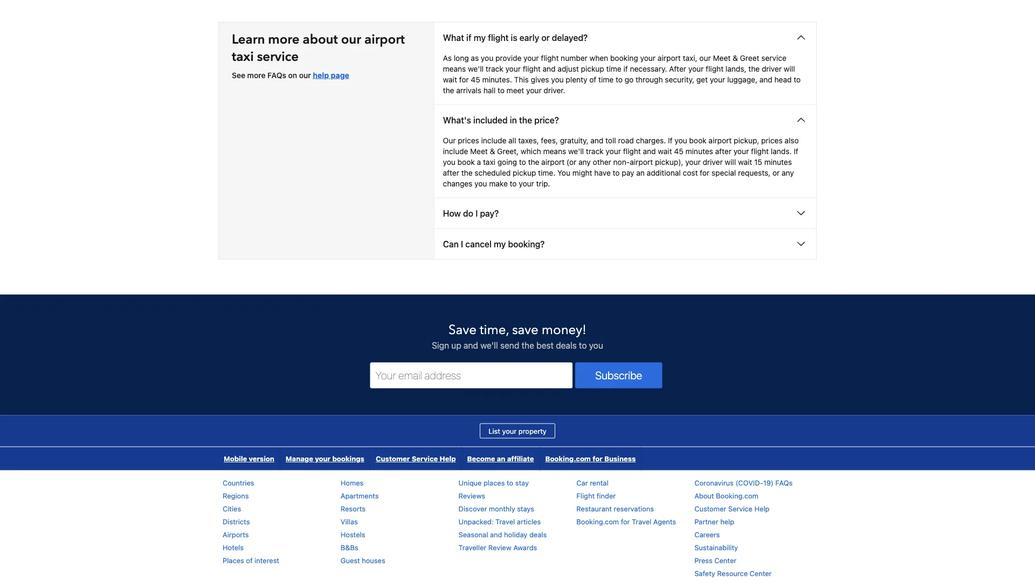 Task type: locate. For each thing, give the bounding box(es) containing it.
save
[[512, 321, 539, 339]]

is
[[511, 32, 517, 43]]

0 horizontal spatial driver
[[703, 157, 723, 166]]

trip.
[[536, 179, 550, 188]]

to left stay
[[507, 479, 513, 487]]

regions link
[[223, 492, 249, 500]]

how do i pay?
[[443, 208, 499, 218]]

deals inside unique places to stay reviews discover monthly stays unpacked: travel articles seasonal and holiday deals traveller review awards
[[529, 530, 547, 539]]

flight up 15
[[751, 147, 769, 155]]

0 horizontal spatial book
[[458, 157, 475, 166]]

1 horizontal spatial faqs
[[776, 479, 793, 487]]

1 horizontal spatial help
[[720, 518, 734, 526]]

what if my flight is early or delayed? button
[[434, 22, 816, 52]]

and down 'charges.'
[[643, 147, 656, 155]]

0 vertical spatial track
[[486, 64, 503, 73]]

gives
[[531, 75, 549, 84]]

best
[[537, 340, 554, 350]]

1 horizontal spatial if
[[794, 147, 798, 155]]

booking.com inside car rental flight finder restaurant reservations booking.com for travel agents
[[577, 518, 619, 526]]

of inside countries regions cities districts airports hotels places of interest
[[246, 556, 253, 564]]

version
[[249, 455, 274, 463]]

& inside 'our prices include all taxes, fees, gratuity, and toll road charges. if you book airport pickup, prices also include meet & greet, which means we'll track your flight and wait 45 minutes after your flight lands. if you book a taxi going to the airport (or any other non-airport pickup), your driver will wait 15 minutes after the scheduled pickup time. you might have to pay an additional cost for special requests, or any changes you make to your trip.'
[[490, 147, 495, 155]]

1 vertical spatial service
[[728, 505, 753, 513]]

number
[[561, 53, 588, 62]]

center up the resource
[[715, 556, 737, 564]]

b&bs
[[341, 543, 358, 551]]

help
[[313, 71, 329, 79], [720, 518, 734, 526]]

to down money!
[[579, 340, 587, 350]]

through
[[636, 75, 663, 84]]

1 horizontal spatial center
[[750, 569, 772, 577]]

districts
[[223, 518, 250, 526]]

an right the pay
[[636, 168, 645, 177]]

help
[[440, 455, 456, 463], [755, 505, 770, 513]]

1 horizontal spatial deals
[[556, 340, 577, 350]]

booking.com up car
[[545, 455, 591, 463]]

and up gives
[[543, 64, 556, 73]]

1 vertical spatial driver
[[703, 157, 723, 166]]

navigation
[[218, 447, 642, 470]]

1 horizontal spatial meet
[[713, 53, 731, 62]]

2 horizontal spatial our
[[700, 53, 711, 62]]

if right 'charges.'
[[668, 136, 673, 145]]

you down our
[[443, 157, 456, 166]]

&
[[733, 53, 738, 62], [490, 147, 495, 155]]

our right about
[[341, 31, 361, 48]]

1 vertical spatial customer
[[695, 505, 726, 513]]

your up the necessary.
[[640, 53, 656, 62]]

1 horizontal spatial my
[[494, 239, 506, 249]]

help left page
[[313, 71, 329, 79]]

book up cost
[[689, 136, 707, 145]]

0 horizontal spatial include
[[443, 147, 468, 155]]

& left greet,
[[490, 147, 495, 155]]

0 vertical spatial means
[[443, 64, 466, 73]]

0 horizontal spatial service
[[257, 48, 299, 66]]

of inside as long as you provide your flight number when booking your airport taxi, our meet & greet service means we'll track your flight and adjust pickup time if necessary. after your flight lands, the driver will wait for 45 minutes. this gives you plenty of time to go through security, get your luggage, and head to the arrivals hall to meet your driver.
[[589, 75, 596, 84]]

1 horizontal spatial if
[[624, 64, 628, 73]]

1 horizontal spatial travel
[[632, 518, 651, 526]]

will inside as long as you provide your flight number when booking your airport taxi, our meet & greet service means we'll track your flight and adjust pickup time if necessary. after your flight lands, the driver will wait for 45 minutes. this gives you plenty of time to go through security, get your luggage, and head to the arrivals hall to meet your driver.
[[784, 64, 795, 73]]

save time, save money! sign up and we'll send the best deals to you
[[432, 321, 603, 350]]

taxi right a
[[483, 157, 496, 166]]

help inside coronavirus (covid-19) faqs about booking.com customer service help partner help careers sustainability press center safety resource center
[[720, 518, 734, 526]]

luggage,
[[727, 75, 758, 84]]

0 vertical spatial if
[[668, 136, 673, 145]]

1 horizontal spatial minutes
[[764, 157, 792, 166]]

travel up seasonal and holiday deals link
[[496, 518, 515, 526]]

0 horizontal spatial taxi
[[232, 48, 254, 66]]

we'll down as
[[468, 64, 484, 73]]

faqs left on
[[268, 71, 286, 79]]

0 horizontal spatial help
[[313, 71, 329, 79]]

you
[[481, 53, 493, 62], [551, 75, 564, 84], [675, 136, 687, 145], [443, 157, 456, 166], [475, 179, 487, 188], [589, 340, 603, 350]]

delayed?
[[552, 32, 588, 43]]

0 horizontal spatial if
[[668, 136, 673, 145]]

prices right our
[[458, 136, 479, 145]]

you up pickup),
[[675, 136, 687, 145]]

become an affiliate
[[467, 455, 534, 463]]

countries
[[223, 479, 254, 487]]

you inside save time, save money! sign up and we'll send the best deals to you
[[589, 340, 603, 350]]

service inside coronavirus (covid-19) faqs about booking.com customer service help partner help careers sustainability press center safety resource center
[[728, 505, 753, 513]]

see
[[232, 71, 245, 79]]

what if my flight is early or delayed?
[[443, 32, 588, 43]]

and right up
[[464, 340, 478, 350]]

mobile version
[[224, 455, 274, 463]]

pickup
[[581, 64, 604, 73], [513, 168, 536, 177]]

1 horizontal spatial any
[[782, 168, 794, 177]]

prices
[[458, 136, 479, 145], [761, 136, 783, 145]]

customer service help link for become an affiliate
[[370, 447, 461, 470]]

flight down road
[[623, 147, 641, 155]]

0 horizontal spatial of
[[246, 556, 253, 564]]

for right cost
[[700, 168, 710, 177]]

1 prices from the left
[[458, 136, 479, 145]]

0 horizontal spatial travel
[[496, 518, 515, 526]]

0 vertical spatial include
[[481, 136, 506, 145]]

travel inside car rental flight finder restaurant reservations booking.com for travel agents
[[632, 518, 651, 526]]

time down when
[[599, 75, 614, 84]]

0 vertical spatial wait
[[443, 75, 457, 84]]

1 vertical spatial or
[[773, 168, 780, 177]]

for down reservations
[[621, 518, 630, 526]]

if inside dropdown button
[[466, 32, 472, 43]]

manage
[[286, 455, 313, 463]]

1 vertical spatial our
[[700, 53, 711, 62]]

1 vertical spatial &
[[490, 147, 495, 155]]

means down fees,
[[543, 147, 566, 155]]

0 horizontal spatial &
[[490, 147, 495, 155]]

for
[[459, 75, 469, 84], [700, 168, 710, 177], [593, 455, 603, 463], [621, 518, 630, 526]]

1 vertical spatial my
[[494, 239, 506, 249]]

45 inside as long as you provide your flight number when booking your airport taxi, our meet & greet service means we'll track your flight and adjust pickup time if necessary. after your flight lands, the driver will wait for 45 minutes. this gives you plenty of time to go through security, get your luggage, and head to the arrivals hall to meet your driver.
[[471, 75, 480, 84]]

taxi inside 'our prices include all taxes, fees, gratuity, and toll road charges. if you book airport pickup, prices also include meet & greet, which means we'll track your flight and wait 45 minutes after your flight lands. if you book a taxi going to the airport (or any other non-airport pickup), your driver will wait 15 minutes after the scheduled pickup time. you might have to pay an additional cost for special requests, or any changes you make to your trip.'
[[483, 157, 496, 166]]

0 horizontal spatial minutes
[[686, 147, 713, 155]]

security,
[[665, 75, 694, 84]]

villas link
[[341, 518, 358, 526]]

partner help link
[[695, 518, 734, 526]]

0 vertical spatial customer
[[376, 455, 410, 463]]

and left toll
[[591, 136, 604, 145]]

1 horizontal spatial will
[[784, 64, 795, 73]]

or inside 'our prices include all taxes, fees, gratuity, and toll road charges. if you book airport pickup, prices also include meet & greet, which means we'll track your flight and wait 45 minutes after your flight lands. if you book a taxi going to the airport (or any other non-airport pickup), your driver will wait 15 minutes after the scheduled pickup time. you might have to pay an additional cost for special requests, or any changes you make to your trip.'
[[773, 168, 780, 177]]

1 horizontal spatial of
[[589, 75, 596, 84]]

unique
[[459, 479, 482, 487]]

minutes up cost
[[686, 147, 713, 155]]

include up greet,
[[481, 136, 506, 145]]

if right what
[[466, 32, 472, 43]]

faqs right 19)
[[776, 479, 793, 487]]

0 horizontal spatial will
[[725, 157, 736, 166]]

means down long
[[443, 64, 466, 73]]

deals down money!
[[556, 340, 577, 350]]

and
[[543, 64, 556, 73], [760, 75, 773, 84], [591, 136, 604, 145], [643, 147, 656, 155], [464, 340, 478, 350], [490, 530, 502, 539]]

might
[[573, 168, 592, 177]]

0 vertical spatial pickup
[[581, 64, 604, 73]]

pickup inside 'our prices include all taxes, fees, gratuity, and toll road charges. if you book airport pickup, prices also include meet & greet, which means we'll track your flight and wait 45 minutes after your flight lands. if you book a taxi going to the airport (or any other non-airport pickup), your driver will wait 15 minutes after the scheduled pickup time. you might have to pay an additional cost for special requests, or any changes you make to your trip.'
[[513, 168, 536, 177]]

time.
[[538, 168, 556, 177]]

to down which
[[519, 157, 526, 166]]

what's included in the price?
[[443, 115, 559, 125]]

0 vertical spatial i
[[476, 208, 478, 218]]

1 horizontal spatial prices
[[761, 136, 783, 145]]

0 vertical spatial more
[[268, 31, 299, 48]]

1 vertical spatial help
[[720, 518, 734, 526]]

include
[[481, 136, 506, 145], [443, 147, 468, 155]]

of right places
[[246, 556, 253, 564]]

2 vertical spatial booking.com
[[577, 518, 619, 526]]

1 horizontal spatial or
[[773, 168, 780, 177]]

or right "early"
[[541, 32, 550, 43]]

for up "arrivals"
[[459, 75, 469, 84]]

after up special on the top of the page
[[715, 147, 732, 155]]

minutes down lands.
[[764, 157, 792, 166]]

driver inside as long as you provide your flight number when booking your airport taxi, our meet & greet service means we'll track your flight and adjust pickup time if necessary. after your flight lands, the driver will wait for 45 minutes. this gives you plenty of time to go through security, get your luggage, and head to the arrivals hall to meet your driver.
[[762, 64, 782, 73]]

2 vertical spatial we'll
[[481, 340, 498, 350]]

faqs
[[268, 71, 286, 79], [776, 479, 793, 487]]

service up the head
[[761, 53, 787, 62]]

customer right bookings
[[376, 455, 410, 463]]

0 vertical spatial 45
[[471, 75, 480, 84]]

1 horizontal spatial wait
[[658, 147, 672, 155]]

if down the also
[[794, 147, 798, 155]]

meet inside as long as you provide your flight number when booking your airport taxi, our meet & greet service means we'll track your flight and adjust pickup time if necessary. after your flight lands, the driver will wait for 45 minutes. this gives you plenty of time to go through security, get your luggage, and head to the arrivals hall to meet your driver.
[[713, 53, 731, 62]]

driver up the head
[[762, 64, 782, 73]]

1 travel from the left
[[496, 518, 515, 526]]

get
[[696, 75, 708, 84]]

seasonal
[[459, 530, 488, 539]]

traveller
[[459, 543, 486, 551]]

1 vertical spatial taxi
[[483, 157, 496, 166]]

your down pickup,
[[734, 147, 749, 155]]

1 horizontal spatial pickup
[[581, 64, 604, 73]]

1 horizontal spatial means
[[543, 147, 566, 155]]

after up changes
[[443, 168, 459, 177]]

when
[[590, 53, 608, 62]]

taxi up see at the top of the page
[[232, 48, 254, 66]]

faqs inside coronavirus (covid-19) faqs about booking.com customer service help partner help careers sustainability press center safety resource center
[[776, 479, 793, 487]]

1 horizontal spatial track
[[586, 147, 604, 155]]

what's included in the price? button
[[434, 105, 816, 135]]

(covid-
[[736, 479, 763, 487]]

0 horizontal spatial means
[[443, 64, 466, 73]]

0 horizontal spatial meet
[[470, 147, 488, 155]]

booking.com for business link
[[540, 447, 641, 470]]

included
[[473, 115, 508, 125]]

we'll down the gratuity,
[[568, 147, 584, 155]]

scheduled
[[475, 168, 511, 177]]

1 vertical spatial 45
[[674, 147, 684, 155]]

0 vertical spatial faqs
[[268, 71, 286, 79]]

wait up pickup),
[[658, 147, 672, 155]]

0 vertical spatial meet
[[713, 53, 731, 62]]

deals down 'articles'
[[529, 530, 547, 539]]

2 prices from the left
[[761, 136, 783, 145]]

will up the head
[[784, 64, 795, 73]]

1 vertical spatial meet
[[470, 147, 488, 155]]

1 vertical spatial we'll
[[568, 147, 584, 155]]

meet up a
[[470, 147, 488, 155]]

all
[[509, 136, 516, 145]]

flight inside dropdown button
[[488, 32, 509, 43]]

0 vertical spatial deals
[[556, 340, 577, 350]]

the right in
[[519, 115, 532, 125]]

book left a
[[458, 157, 475, 166]]

wait up "arrivals"
[[443, 75, 457, 84]]

driver up special on the top of the page
[[703, 157, 723, 166]]

1 vertical spatial of
[[246, 556, 253, 564]]

our right taxi,
[[700, 53, 711, 62]]

45
[[471, 75, 480, 84], [674, 147, 684, 155]]

as long as you provide your flight number when booking your airport taxi, our meet & greet service means we'll track your flight and adjust pickup time if necessary. after your flight lands, the driver will wait for 45 minutes. this gives you plenty of time to go through security, get your luggage, and head to the arrivals hall to meet your driver.
[[443, 53, 801, 95]]

or right "requests,"
[[773, 168, 780, 177]]

if inside as long as you provide your flight number when booking your airport taxi, our meet & greet service means we'll track your flight and adjust pickup time if necessary. after your flight lands, the driver will wait for 45 minutes. this gives you plenty of time to go through security, get your luggage, and head to the arrivals hall to meet your driver.
[[624, 64, 628, 73]]

booking.com for business
[[545, 455, 636, 463]]

head
[[775, 75, 792, 84]]

which
[[521, 147, 541, 155]]

unpacked:
[[459, 518, 494, 526]]

1 vertical spatial booking.com
[[716, 492, 759, 500]]

will inside 'our prices include all taxes, fees, gratuity, and toll road charges. if you book airport pickup, prices also include meet & greet, which means we'll track your flight and wait 45 minutes after your flight lands. if you book a taxi going to the airport (or any other non-airport pickup), your driver will wait 15 minutes after the scheduled pickup time. you might have to pay an additional cost for special requests, or any changes you make to your trip.'
[[725, 157, 736, 166]]

0 horizontal spatial my
[[474, 32, 486, 43]]

the down greet
[[749, 64, 760, 73]]

your inside manage your bookings link
[[315, 455, 331, 463]]

track inside as long as you provide your flight number when booking your airport taxi, our meet & greet service means we'll track your flight and adjust pickup time if necessary. after your flight lands, the driver will wait for 45 minutes. this gives you plenty of time to go through security, get your luggage, and head to the arrivals hall to meet your driver.
[[486, 64, 503, 73]]

more right see at the top of the page
[[247, 71, 266, 79]]

early
[[520, 32, 539, 43]]

1 vertical spatial deals
[[529, 530, 547, 539]]

0 horizontal spatial help
[[440, 455, 456, 463]]

deals
[[556, 340, 577, 350], [529, 530, 547, 539]]

Your email address email field
[[370, 363, 573, 388]]

service up on
[[257, 48, 299, 66]]

1 vertical spatial pickup
[[513, 168, 536, 177]]

and left the head
[[760, 75, 773, 84]]

flight up gives
[[523, 64, 541, 73]]

guest houses link
[[341, 556, 385, 564]]

an inside 'our prices include all taxes, fees, gratuity, and toll road charges. if you book airport pickup, prices also include meet & greet, which means we'll track your flight and wait 45 minutes after your flight lands. if you book a taxi going to the airport (or any other non-airport pickup), your driver will wait 15 minutes after the scheduled pickup time. you might have to pay an additional cost for special requests, or any changes you make to your trip.'
[[636, 168, 645, 177]]

to inside save time, save money! sign up and we'll send the best deals to you
[[579, 340, 587, 350]]

any up might
[[579, 157, 591, 166]]

our prices include all taxes, fees, gratuity, and toll road charges. if you book airport pickup, prices also include meet & greet, which means we'll track your flight and wait 45 minutes after your flight lands. if you book a taxi going to the airport (or any other non-airport pickup), your driver will wait 15 minutes after the scheduled pickup time. you might have to pay an additional cost for special requests, or any changes you make to your trip.
[[443, 136, 799, 188]]

0 horizontal spatial after
[[443, 168, 459, 177]]

service inside as long as you provide your flight number when booking your airport taxi, our meet & greet service means we'll track your flight and adjust pickup time if necessary. after your flight lands, the driver will wait for 45 minutes. this gives you plenty of time to go through security, get your luggage, and head to the arrivals hall to meet your driver.
[[761, 53, 787, 62]]

toll
[[606, 136, 616, 145]]

2 travel from the left
[[632, 518, 651, 526]]

flight
[[488, 32, 509, 43], [541, 53, 559, 62], [523, 64, 541, 73], [706, 64, 724, 73], [623, 147, 641, 155], [751, 147, 769, 155]]

interest
[[255, 556, 279, 564]]

include down our
[[443, 147, 468, 155]]

navigation containing mobile version
[[218, 447, 642, 470]]

track up minutes.
[[486, 64, 503, 73]]

agents
[[653, 518, 676, 526]]

booking.com down coronavirus (covid-19) faqs link
[[716, 492, 759, 500]]

you up subscribe
[[589, 340, 603, 350]]

if down booking on the right top
[[624, 64, 628, 73]]

45 inside 'our prices include all taxes, fees, gratuity, and toll road charges. if you book airport pickup, prices also include meet & greet, which means we'll track your flight and wait 45 minutes after your flight lands. if you book a taxi going to the airport (or any other non-airport pickup), your driver will wait 15 minutes after the scheduled pickup time. you might have to pay an additional cost for special requests, or any changes you make to your trip.'
[[674, 147, 684, 155]]

0 horizontal spatial 45
[[471, 75, 480, 84]]

an left affiliate
[[497, 455, 505, 463]]

0 vertical spatial our
[[341, 31, 361, 48]]

help down 19)
[[755, 505, 770, 513]]

any down lands.
[[782, 168, 794, 177]]

1 vertical spatial means
[[543, 147, 566, 155]]

0 horizontal spatial pickup
[[513, 168, 536, 177]]

will up special on the top of the page
[[725, 157, 736, 166]]

my up as
[[474, 32, 486, 43]]

0 vertical spatial help
[[313, 71, 329, 79]]

flight
[[577, 492, 595, 500]]

help left become
[[440, 455, 456, 463]]

0 vertical spatial my
[[474, 32, 486, 43]]

faqs inside learn more about our airport taxi service see more faqs on our help page
[[268, 71, 286, 79]]

time down booking on the right top
[[606, 64, 622, 73]]

0 horizontal spatial service
[[412, 455, 438, 463]]

of right the plenty
[[589, 75, 596, 84]]

more right "learn"
[[268, 31, 299, 48]]

your down taxi,
[[688, 64, 704, 73]]

2 horizontal spatial wait
[[738, 157, 752, 166]]

0 horizontal spatial track
[[486, 64, 503, 73]]

1 horizontal spatial &
[[733, 53, 738, 62]]

wait left 15
[[738, 157, 752, 166]]

track inside 'our prices include all taxes, fees, gratuity, and toll road charges. if you book airport pickup, prices also include meet & greet, which means we'll track your flight and wait 45 minutes after your flight lands. if you book a taxi going to the airport (or any other non-airport pickup), your driver will wait 15 minutes after the scheduled pickup time. you might have to pay an additional cost for special requests, or any changes you make to your trip.'
[[586, 147, 604, 155]]

0 vertical spatial driver
[[762, 64, 782, 73]]

an inside "save time, save money!" "footer"
[[497, 455, 505, 463]]

the down save
[[522, 340, 534, 350]]

affiliate
[[507, 455, 534, 463]]

and inside save time, save money! sign up and we'll send the best deals to you
[[464, 340, 478, 350]]

money!
[[542, 321, 587, 339]]

of
[[589, 75, 596, 84], [246, 556, 253, 564]]

center right the resource
[[750, 569, 772, 577]]

taxi inside learn more about our airport taxi service see more faqs on our help page
[[232, 48, 254, 66]]

how
[[443, 208, 461, 218]]

0 vertical spatial &
[[733, 53, 738, 62]]

booking.com inside coronavirus (covid-19) faqs about booking.com customer service help partner help careers sustainability press center safety resource center
[[716, 492, 759, 500]]

booking?
[[508, 239, 545, 249]]

0 horizontal spatial prices
[[458, 136, 479, 145]]

about booking.com link
[[695, 492, 759, 500]]

time,
[[480, 321, 509, 339]]

if
[[668, 136, 673, 145], [794, 147, 798, 155]]

list
[[489, 427, 500, 435]]

0 horizontal spatial any
[[579, 157, 591, 166]]

the left "arrivals"
[[443, 86, 454, 95]]

help right the partner
[[720, 518, 734, 526]]

driver
[[762, 64, 782, 73], [703, 157, 723, 166]]

0 vertical spatial minutes
[[686, 147, 713, 155]]

the
[[749, 64, 760, 73], [443, 86, 454, 95], [519, 115, 532, 125], [528, 157, 539, 166], [461, 168, 473, 177], [522, 340, 534, 350]]

1 horizontal spatial service
[[728, 505, 753, 513]]

mobile
[[224, 455, 247, 463]]

your inside list your property "link"
[[502, 427, 517, 435]]

0 horizontal spatial i
[[461, 239, 463, 249]]

our
[[341, 31, 361, 48], [700, 53, 711, 62], [299, 71, 311, 79]]

pickup inside as long as you provide your flight number when booking your airport taxi, our meet & greet service means we'll track your flight and adjust pickup time if necessary. after your flight lands, the driver will wait for 45 minutes. this gives you plenty of time to go through security, get your luggage, and head to the arrivals hall to meet your driver.
[[581, 64, 604, 73]]

1 vertical spatial track
[[586, 147, 604, 155]]

0 vertical spatial we'll
[[468, 64, 484, 73]]

1 vertical spatial minutes
[[764, 157, 792, 166]]

minutes
[[686, 147, 713, 155], [764, 157, 792, 166]]

driver inside 'our prices include all taxes, fees, gratuity, and toll road charges. if you book airport pickup, prices also include meet & greet, which means we'll track your flight and wait 45 minutes after your flight lands. if you book a taxi going to the airport (or any other non-airport pickup), your driver will wait 15 minutes after the scheduled pickup time. you might have to pay an additional cost for special requests, or any changes you make to your trip.'
[[703, 157, 723, 166]]

0 vertical spatial book
[[689, 136, 707, 145]]

other
[[593, 157, 611, 166]]

partner
[[695, 518, 719, 526]]

1 horizontal spatial 45
[[674, 147, 684, 155]]

an
[[636, 168, 645, 177], [497, 455, 505, 463]]

booking.com down the restaurant
[[577, 518, 619, 526]]

0 horizontal spatial wait
[[443, 75, 457, 84]]

meet up lands, on the top right of page
[[713, 53, 731, 62]]

1 vertical spatial if
[[794, 147, 798, 155]]

0 horizontal spatial deals
[[529, 530, 547, 539]]

help inside navigation
[[440, 455, 456, 463]]



Task type: vqa. For each thing, say whether or not it's contained in the screenshot.
"Car rental Flight finder Restaurant reservations Booking.com for Travel Agents"
yes



Task type: describe. For each thing, give the bounding box(es) containing it.
1 horizontal spatial our
[[341, 31, 361, 48]]

1 vertical spatial more
[[247, 71, 266, 79]]

learn
[[232, 31, 265, 48]]

2 vertical spatial wait
[[738, 157, 752, 166]]

0 vertical spatial time
[[606, 64, 622, 73]]

deals inside save time, save money! sign up and we'll send the best deals to you
[[556, 340, 577, 350]]

you down scheduled
[[475, 179, 487, 188]]

1 vertical spatial time
[[599, 75, 614, 84]]

hotels
[[223, 543, 244, 551]]

taxes,
[[518, 136, 539, 145]]

about
[[695, 492, 714, 500]]

for left business at the bottom
[[593, 455, 603, 463]]

airport inside learn more about our airport taxi service see more faqs on our help page
[[364, 31, 405, 48]]

as
[[471, 53, 479, 62]]

to down minutes.
[[498, 86, 505, 95]]

1 horizontal spatial more
[[268, 31, 299, 48]]

can i cancel my booking?
[[443, 239, 545, 249]]

help inside learn more about our airport taxi service see more faqs on our help page
[[313, 71, 329, 79]]

i inside dropdown button
[[461, 239, 463, 249]]

mobile version link
[[218, 447, 280, 470]]

apartments
[[341, 492, 379, 500]]

0 horizontal spatial customer
[[376, 455, 410, 463]]

1 horizontal spatial after
[[715, 147, 732, 155]]

the inside save time, save money! sign up and we'll send the best deals to you
[[522, 340, 534, 350]]

going
[[498, 157, 517, 166]]

airport inside as long as you provide your flight number when booking your airport taxi, our meet & greet service means we'll track your flight and adjust pickup time if necessary. after your flight lands, the driver will wait for 45 minutes. this gives you plenty of time to go through security, get your luggage, and head to the arrivals hall to meet your driver.
[[658, 53, 681, 62]]

you up driver.
[[551, 75, 564, 84]]

homes link
[[341, 479, 364, 487]]

15
[[754, 157, 762, 166]]

meet
[[507, 86, 524, 95]]

the up changes
[[461, 168, 473, 177]]

as
[[443, 53, 452, 62]]

means inside 'our prices include all taxes, fees, gratuity, and toll road charges. if you book airport pickup, prices also include meet & greet, which means we'll track your flight and wait 45 minutes after your flight lands. if you book a taxi going to the airport (or any other non-airport pickup), your driver will wait 15 minutes after the scheduled pickup time. you might have to pay an additional cost for special requests, or any changes you make to your trip.'
[[543, 147, 566, 155]]

homes apartments resorts villas hostels b&bs guest houses
[[341, 479, 385, 564]]

car
[[577, 479, 588, 487]]

press
[[695, 556, 713, 564]]

booking
[[610, 53, 638, 62]]

resorts
[[341, 505, 366, 513]]

road
[[618, 136, 634, 145]]

you
[[558, 168, 570, 177]]

resorts link
[[341, 505, 366, 513]]

we'll inside 'our prices include all taxes, fees, gratuity, and toll road charges. if you book airport pickup, prices also include meet & greet, which means we'll track your flight and wait 45 minutes after your flight lands. if you book a taxi going to the airport (or any other non-airport pickup), your driver will wait 15 minutes after the scheduled pickup time. you might have to pay an additional cost for special requests, or any changes you make to your trip.'
[[568, 147, 584, 155]]

safety resource center link
[[695, 569, 772, 577]]

monthly
[[489, 505, 515, 513]]

1 vertical spatial wait
[[658, 147, 672, 155]]

taxi,
[[683, 53, 698, 62]]

after
[[669, 64, 686, 73]]

sustainability link
[[695, 543, 738, 551]]

subscribe
[[595, 369, 642, 382]]

your up cost
[[685, 157, 701, 166]]

to right make
[[510, 179, 517, 188]]

list your property
[[489, 427, 547, 435]]

& inside as long as you provide your flight number when booking your airport taxi, our meet & greet service means we'll track your flight and adjust pickup time if necessary. after your flight lands, the driver will wait for 45 minutes. this gives you plenty of time to go through security, get your luggage, and head to the arrivals hall to meet your driver.
[[733, 53, 738, 62]]

b&bs link
[[341, 543, 358, 551]]

places
[[484, 479, 505, 487]]

awards
[[513, 543, 537, 551]]

0 vertical spatial service
[[412, 455, 438, 463]]

1 vertical spatial after
[[443, 168, 459, 177]]

long
[[454, 53, 469, 62]]

to left the pay
[[613, 168, 620, 177]]

your down provide
[[505, 64, 521, 73]]

service inside learn more about our airport taxi service see more faqs on our help page
[[257, 48, 299, 66]]

for inside 'our prices include all taxes, fees, gratuity, and toll road charges. if you book airport pickup, prices also include meet & greet, which means we'll track your flight and wait 45 minutes after your flight lands. if you book a taxi going to the airport (or any other non-airport pickup), your driver will wait 15 minutes after the scheduled pickup time. you might have to pay an additional cost for special requests, or any changes you make to your trip.'
[[700, 168, 710, 177]]

pickup),
[[655, 157, 683, 166]]

a
[[477, 157, 481, 166]]

your down gives
[[526, 86, 542, 95]]

0 horizontal spatial center
[[715, 556, 737, 564]]

you right as
[[481, 53, 493, 62]]

help page link
[[313, 71, 349, 79]]

car rental flight finder restaurant reservations booking.com for travel agents
[[577, 479, 676, 526]]

customer inside coronavirus (covid-19) faqs about booking.com customer service help partner help careers sustainability press center safety resource center
[[695, 505, 726, 513]]

have
[[594, 168, 611, 177]]

flight up get at the right top of page
[[706, 64, 724, 73]]

unique places to stay link
[[459, 479, 529, 487]]

your right get at the right top of page
[[710, 75, 725, 84]]

hostels
[[341, 530, 365, 539]]

1 vertical spatial center
[[750, 569, 772, 577]]

for inside as long as you provide your flight number when booking your airport taxi, our meet & greet service means we'll track your flight and adjust pickup time if necessary. after your flight lands, the driver will wait for 45 minutes. this gives you plenty of time to go through security, get your luggage, and head to the arrivals hall to meet your driver.
[[459, 75, 469, 84]]

for inside car rental flight finder restaurant reservations booking.com for travel agents
[[621, 518, 630, 526]]

reservations
[[614, 505, 654, 513]]

manage your bookings link
[[280, 447, 370, 470]]

your left trip.
[[519, 179, 534, 188]]

houses
[[362, 556, 385, 564]]

traveller review awards link
[[459, 543, 537, 551]]

coronavirus (covid-19) faqs about booking.com customer service help partner help careers sustainability press center safety resource center
[[695, 479, 793, 577]]

save time, save money! footer
[[0, 294, 1035, 582]]

apartments link
[[341, 492, 379, 500]]

to inside unique places to stay reviews discover monthly stays unpacked: travel articles seasonal and holiday deals traveller review awards
[[507, 479, 513, 487]]

discover monthly stays link
[[459, 505, 534, 513]]

what's included in the price? element
[[434, 135, 816, 198]]

restaurant
[[577, 505, 612, 513]]

greet,
[[497, 147, 519, 155]]

gratuity,
[[560, 136, 588, 145]]

0 vertical spatial any
[[579, 157, 591, 166]]

arrivals
[[456, 86, 481, 95]]

hotels link
[[223, 543, 244, 551]]

holiday
[[504, 530, 527, 539]]

plenty
[[566, 75, 587, 84]]

your down toll
[[606, 147, 621, 155]]

1 vertical spatial include
[[443, 147, 468, 155]]

places
[[223, 556, 244, 564]]

send
[[500, 340, 519, 350]]

0 vertical spatial booking.com
[[545, 455, 591, 463]]

cost
[[683, 168, 698, 177]]

finder
[[597, 492, 616, 500]]

bookings
[[332, 455, 364, 463]]

on
[[288, 71, 297, 79]]

means inside as long as you provide your flight number when booking your airport taxi, our meet & greet service means we'll track your flight and adjust pickup time if necessary. after your flight lands, the driver will wait for 45 minutes. this gives you plenty of time to go through security, get your luggage, and head to the arrivals hall to meet your driver.
[[443, 64, 466, 73]]

hostels link
[[341, 530, 365, 539]]

lands,
[[726, 64, 747, 73]]

i inside dropdown button
[[476, 208, 478, 218]]

what if my flight is early or delayed? element
[[434, 52, 816, 104]]

we'll inside as long as you provide your flight number when booking your airport taxi, our meet & greet service means we'll track your flight and adjust pickup time if necessary. after your flight lands, the driver will wait for 45 minutes. this gives you plenty of time to go through security, get your luggage, and head to the arrivals hall to meet your driver.
[[468, 64, 484, 73]]

about
[[303, 31, 338, 48]]

19)
[[763, 479, 774, 487]]

driver.
[[544, 86, 565, 95]]

charges.
[[636, 136, 666, 145]]

regions
[[223, 492, 249, 500]]

2 vertical spatial our
[[299, 71, 311, 79]]

coronavirus (covid-19) faqs link
[[695, 479, 793, 487]]

sign
[[432, 340, 449, 350]]

flight up adjust
[[541, 53, 559, 62]]

cancel
[[465, 239, 492, 249]]

price?
[[534, 115, 559, 125]]

we'll inside save time, save money! sign up and we'll send the best deals to you
[[481, 340, 498, 350]]

navigation inside "save time, save money!" "footer"
[[218, 447, 642, 470]]

wait inside as long as you provide your flight number when booking your airport taxi, our meet & greet service means we'll track your flight and adjust pickup time if necessary. after your flight lands, the driver will wait for 45 minutes. this gives you plenty of time to go through security, get your luggage, and head to the arrivals hall to meet your driver.
[[443, 75, 457, 84]]

lands.
[[771, 147, 792, 155]]

places of interest link
[[223, 556, 279, 564]]

1 vertical spatial book
[[458, 157, 475, 166]]

help inside coronavirus (covid-19) faqs about booking.com customer service help partner help careers sustainability press center safety resource center
[[755, 505, 770, 513]]

the down which
[[528, 157, 539, 166]]

restaurant reservations link
[[577, 505, 654, 513]]

meet inside 'our prices include all taxes, fees, gratuity, and toll road charges. if you book airport pickup, prices also include meet & greet, which means we'll track your flight and wait 45 minutes after your flight lands. if you book a taxi going to the airport (or any other non-airport pickup), your driver will wait 15 minutes after the scheduled pickup time. you might have to pay an additional cost for special requests, or any changes you make to your trip.'
[[470, 147, 488, 155]]

our inside as long as you provide your flight number when booking your airport taxi, our meet & greet service means we'll track your flight and adjust pickup time if necessary. after your flight lands, the driver will wait for 45 minutes. this gives you plenty of time to go through security, get your luggage, and head to the arrivals hall to meet your driver.
[[700, 53, 711, 62]]

to right the head
[[794, 75, 801, 84]]

what's
[[443, 115, 471, 125]]

unpacked: travel articles link
[[459, 518, 541, 526]]

rental
[[590, 479, 609, 487]]

articles
[[517, 518, 541, 526]]

travel inside unique places to stay reviews discover monthly stays unpacked: travel articles seasonal and holiday deals traveller review awards
[[496, 518, 515, 526]]

and inside unique places to stay reviews discover monthly stays unpacked: travel articles seasonal and holiday deals traveller review awards
[[490, 530, 502, 539]]

1 horizontal spatial include
[[481, 136, 506, 145]]

adjust
[[558, 64, 579, 73]]

pay
[[622, 168, 634, 177]]

or inside dropdown button
[[541, 32, 550, 43]]

cities link
[[223, 505, 241, 513]]

customer service help link for partner help
[[695, 505, 770, 513]]

to left go
[[616, 75, 623, 84]]

necessary.
[[630, 64, 667, 73]]

the inside dropdown button
[[519, 115, 532, 125]]

your down "early"
[[524, 53, 539, 62]]



